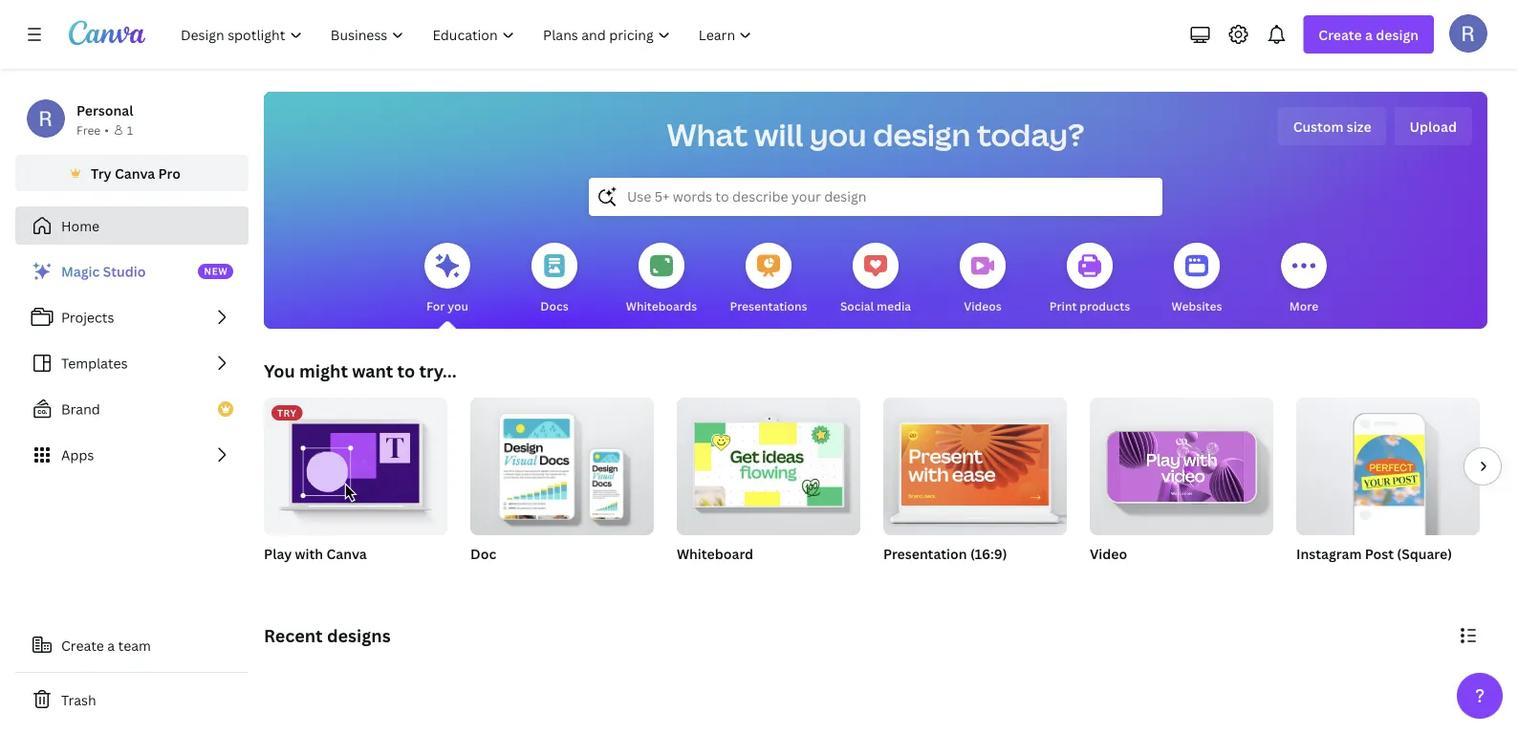 Task type: describe. For each thing, give the bounding box(es) containing it.
social
[[840, 298, 874, 314]]

instagram post (square) group
[[1296, 390, 1480, 587]]

try for try canva pro
[[91, 164, 112, 182]]

you might want to try...
[[264, 359, 457, 382]]

post
[[1365, 544, 1394, 563]]

studio
[[103, 262, 146, 281]]

create a design
[[1319, 25, 1419, 44]]

try canva pro
[[91, 164, 181, 182]]

group for whiteboard
[[677, 390, 860, 535]]

will
[[754, 114, 803, 155]]

Search search field
[[627, 179, 1124, 215]]

instagram
[[1296, 544, 1362, 563]]

size
[[1347, 117, 1372, 135]]

docs
[[541, 298, 569, 314]]

to
[[397, 359, 415, 382]]

create a team button
[[15, 626, 249, 664]]

apps link
[[15, 436, 249, 474]]

canva inside play with canva group
[[326, 544, 367, 563]]

canva inside try canva pro button
[[115, 164, 155, 182]]

create for create a team
[[61, 636, 104, 654]]

home link
[[15, 207, 249, 245]]

create a team
[[61, 636, 151, 654]]

group for doc
[[470, 390, 654, 535]]

products
[[1080, 298, 1130, 314]]

top level navigation element
[[168, 15, 768, 54]]

projects link
[[15, 298, 249, 337]]

designs
[[327, 624, 391, 647]]

group for video
[[1090, 390, 1273, 535]]

what will you design today?
[[667, 114, 1085, 155]]

for
[[427, 298, 445, 314]]

free •
[[76, 122, 109, 138]]

a for team
[[107, 636, 115, 654]]

brand
[[61, 400, 100, 418]]

try canva pro button
[[15, 155, 249, 191]]

what
[[667, 114, 748, 155]]

you inside the for you button
[[448, 298, 468, 314]]

try...
[[419, 359, 457, 382]]

videos
[[964, 298, 1002, 314]]

create a design button
[[1303, 15, 1434, 54]]

custom
[[1293, 117, 1344, 135]]

recent
[[264, 624, 323, 647]]

play
[[264, 544, 292, 563]]

apps
[[61, 446, 94, 464]]

custom size
[[1293, 117, 1372, 135]]

play with canva
[[264, 544, 367, 563]]

team
[[118, 636, 151, 654]]

doc group
[[470, 390, 654, 587]]

templates
[[61, 354, 128, 372]]

presentation (16:9)
[[883, 544, 1007, 563]]

upload button
[[1394, 107, 1472, 145]]

upload
[[1410, 117, 1457, 135]]

projects
[[61, 308, 114, 327]]

•
[[104, 122, 109, 138]]

print
[[1050, 298, 1077, 314]]

presentations
[[730, 298, 807, 314]]

magic
[[61, 262, 100, 281]]

social media
[[840, 298, 911, 314]]



Task type: locate. For each thing, give the bounding box(es) containing it.
1 horizontal spatial create
[[1319, 25, 1362, 44]]

4 group from the left
[[1090, 390, 1273, 535]]

whiteboards
[[626, 298, 697, 314]]

a inside dropdown button
[[1365, 25, 1373, 44]]

ruby anderson image
[[1449, 14, 1488, 52]]

create up custom size dropdown button
[[1319, 25, 1362, 44]]

1 group from the left
[[470, 390, 654, 535]]

with
[[295, 544, 323, 563]]

1 vertical spatial you
[[448, 298, 468, 314]]

recent designs
[[264, 624, 391, 647]]

0 horizontal spatial canva
[[115, 164, 155, 182]]

0 horizontal spatial create
[[61, 636, 104, 654]]

you right will
[[810, 114, 867, 155]]

you
[[264, 359, 295, 382]]

list containing magic studio
[[15, 252, 249, 474]]

create left the team
[[61, 636, 104, 654]]

try inside play with canva group
[[277, 406, 297, 419]]

trash link
[[15, 681, 249, 719]]

instagram post (square)
[[1296, 544, 1452, 563]]

presentations button
[[730, 229, 807, 329]]

5 group from the left
[[1296, 390, 1480, 535]]

print products
[[1050, 298, 1130, 314]]

design up "search" search box
[[873, 114, 971, 155]]

a inside button
[[107, 636, 115, 654]]

3 group from the left
[[883, 390, 1067, 535]]

0 vertical spatial try
[[91, 164, 112, 182]]

presentation (16:9) group
[[883, 390, 1067, 587]]

print products button
[[1050, 229, 1130, 329]]

canva left pro
[[115, 164, 155, 182]]

docs button
[[532, 229, 577, 329]]

more button
[[1281, 229, 1327, 329]]

create for create a design
[[1319, 25, 1362, 44]]

a
[[1365, 25, 1373, 44], [107, 636, 115, 654]]

create inside dropdown button
[[1319, 25, 1362, 44]]

custom size button
[[1278, 107, 1387, 145]]

design left ruby anderson icon
[[1376, 25, 1419, 44]]

media
[[877, 298, 911, 314]]

1
[[127, 122, 133, 138]]

more
[[1290, 298, 1319, 314]]

presentation
[[883, 544, 967, 563]]

0 horizontal spatial design
[[873, 114, 971, 155]]

0 vertical spatial canva
[[115, 164, 155, 182]]

design
[[1376, 25, 1419, 44], [873, 114, 971, 155]]

0 vertical spatial a
[[1365, 25, 1373, 44]]

0 horizontal spatial you
[[448, 298, 468, 314]]

group for instagram post (square)
[[1296, 390, 1480, 535]]

0 horizontal spatial try
[[91, 164, 112, 182]]

group
[[470, 390, 654, 535], [677, 390, 860, 535], [883, 390, 1067, 535], [1090, 390, 1273, 535], [1296, 390, 1480, 535]]

video group
[[1090, 390, 1273, 587]]

might
[[299, 359, 348, 382]]

whiteboards button
[[626, 229, 697, 329]]

doc
[[470, 544, 496, 563]]

1 horizontal spatial you
[[810, 114, 867, 155]]

for you
[[427, 298, 468, 314]]

1 vertical spatial try
[[277, 406, 297, 419]]

1 vertical spatial create
[[61, 636, 104, 654]]

2 group from the left
[[677, 390, 860, 535]]

templates link
[[15, 344, 249, 382]]

trash
[[61, 691, 96, 709]]

video
[[1090, 544, 1127, 563]]

social media button
[[840, 229, 911, 329]]

create inside button
[[61, 636, 104, 654]]

0 horizontal spatial a
[[107, 636, 115, 654]]

list
[[15, 252, 249, 474]]

canva right with
[[326, 544, 367, 563]]

1 vertical spatial canva
[[326, 544, 367, 563]]

whiteboard group
[[677, 390, 860, 587]]

1 horizontal spatial a
[[1365, 25, 1373, 44]]

brand link
[[15, 390, 249, 428]]

None search field
[[589, 178, 1163, 216]]

new
[[204, 265, 228, 278]]

play with canva group
[[264, 398, 447, 564]]

0 vertical spatial you
[[810, 114, 867, 155]]

want
[[352, 359, 393, 382]]

you right for
[[448, 298, 468, 314]]

personal
[[76, 101, 133, 119]]

0 vertical spatial design
[[1376, 25, 1419, 44]]

1 vertical spatial a
[[107, 636, 115, 654]]

try
[[91, 164, 112, 182], [277, 406, 297, 419]]

try inside button
[[91, 164, 112, 182]]

design inside dropdown button
[[1376, 25, 1419, 44]]

a for design
[[1365, 25, 1373, 44]]

1 vertical spatial design
[[873, 114, 971, 155]]

1 horizontal spatial canva
[[326, 544, 367, 563]]

0 vertical spatial create
[[1319, 25, 1362, 44]]

you
[[810, 114, 867, 155], [448, 298, 468, 314]]

1 horizontal spatial design
[[1376, 25, 1419, 44]]

a left the team
[[107, 636, 115, 654]]

websites
[[1172, 298, 1222, 314]]

a up size
[[1365, 25, 1373, 44]]

pro
[[158, 164, 181, 182]]

today?
[[977, 114, 1085, 155]]

videos button
[[960, 229, 1006, 329]]

1 horizontal spatial try
[[277, 406, 297, 419]]

(16:9)
[[970, 544, 1007, 563]]

whiteboard
[[677, 544, 753, 563]]

magic studio
[[61, 262, 146, 281]]

try down you
[[277, 406, 297, 419]]

home
[[61, 217, 100, 235]]

(square)
[[1397, 544, 1452, 563]]

try for try
[[277, 406, 297, 419]]

for you button
[[424, 229, 470, 329]]

create
[[1319, 25, 1362, 44], [61, 636, 104, 654]]

try down •
[[91, 164, 112, 182]]

canva
[[115, 164, 155, 182], [326, 544, 367, 563]]

websites button
[[1172, 229, 1222, 329]]

free
[[76, 122, 101, 138]]

group for presentation (16:9)
[[883, 390, 1067, 535]]



Task type: vqa. For each thing, say whether or not it's contained in the screenshot.
BLUE GREEN COLORFUL DAYCARE CENTER PRESENTATION group
no



